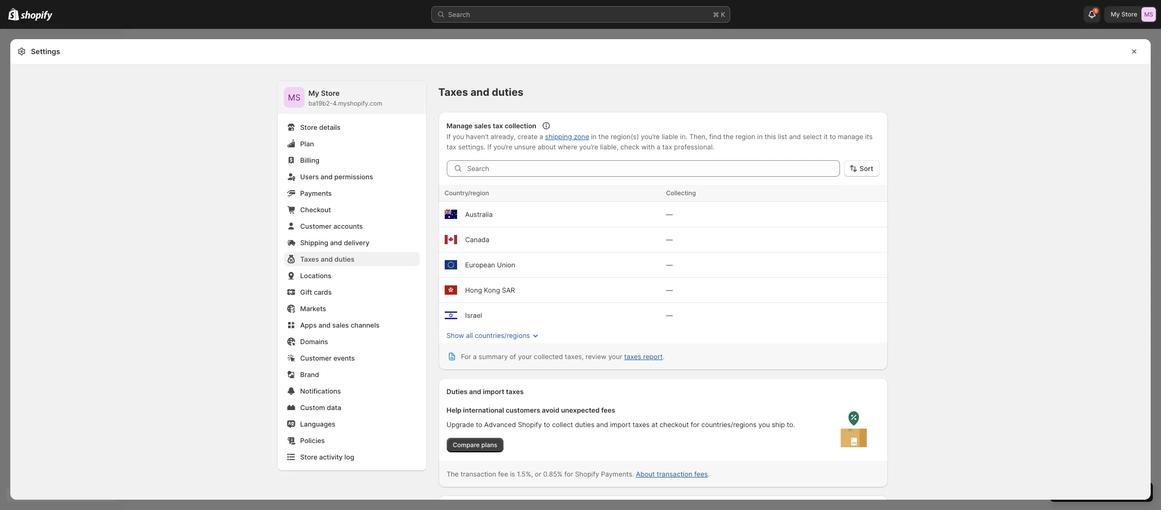 Task type: locate. For each thing, give the bounding box(es) containing it.
your
[[518, 353, 532, 361], [608, 353, 622, 361]]

1 horizontal spatial transaction
[[657, 470, 692, 478]]

0 horizontal spatial import
[[483, 388, 504, 396]]

1.5%,
[[517, 470, 533, 478]]

my inside my store ba19b2-4.myshopify.com
[[308, 89, 319, 97]]

1 horizontal spatial the
[[723, 132, 734, 141]]

1 — from the top
[[666, 210, 673, 219]]

0 vertical spatial countries/regions
[[475, 331, 530, 340]]

customers
[[506, 406, 540, 414]]

1 transaction from the left
[[461, 470, 496, 478]]

0 vertical spatial duties
[[492, 86, 524, 98]]

dialog
[[1155, 39, 1161, 500]]

users
[[300, 173, 319, 181]]

0 vertical spatial sales
[[474, 122, 491, 130]]

in right 'zone'
[[591, 132, 597, 141]]

0 vertical spatial taxes
[[624, 353, 641, 361]]

0 horizontal spatial a
[[473, 353, 477, 361]]

if down haven't
[[487, 143, 492, 151]]

5 — from the top
[[666, 311, 673, 320]]

store up the plan
[[300, 123, 317, 131]]

1 vertical spatial countries/regions
[[701, 421, 757, 429]]

1 horizontal spatial taxes
[[438, 86, 468, 98]]

0 horizontal spatial if
[[447, 132, 451, 141]]

countries/regions inside show all countries/regions button
[[475, 331, 530, 340]]

payments.
[[601, 470, 634, 478]]

for right 0.85%
[[565, 470, 573, 478]]

taxes for upgrade to advanced shopify to collect duties and import taxes at checkout for countries/regions you ship to.
[[633, 421, 650, 429]]

4 — from the top
[[666, 286, 673, 294]]

1 the from the left
[[599, 132, 609, 141]]

manage
[[447, 122, 473, 130]]

the up the liable,
[[599, 132, 609, 141]]

you down manage
[[453, 132, 464, 141]]

your right "of"
[[518, 353, 532, 361]]

you left ship
[[759, 421, 770, 429]]

settings
[[31, 47, 60, 56]]

tax up already, at the top
[[493, 122, 503, 130]]

haven't
[[466, 132, 489, 141]]

0 vertical spatial import
[[483, 388, 504, 396]]

customer down domains
[[300, 354, 332, 362]]

a up about
[[540, 132, 543, 141]]

manage sales tax collection
[[447, 122, 536, 130]]

1 horizontal spatial a
[[540, 132, 543, 141]]

the
[[447, 470, 459, 478]]

0 horizontal spatial the
[[599, 132, 609, 141]]

customer down checkout
[[300, 222, 332, 230]]

1 vertical spatial sales
[[332, 321, 349, 329]]

1 button
[[1084, 6, 1101, 23]]

taxes left the at
[[633, 421, 650, 429]]

duties inside shop settings menu element
[[335, 255, 354, 263]]

to down the "international"
[[476, 421, 482, 429]]

0 horizontal spatial in
[[591, 132, 597, 141]]

and up manage sales tax collection in the left top of the page
[[471, 86, 489, 98]]

1 vertical spatial taxes and duties
[[300, 255, 354, 263]]

the transaction fee is 1.5%, or 0.85% for shopify payments. about transaction fees .
[[447, 470, 710, 478]]

0 vertical spatial my
[[1111, 10, 1120, 18]]

store activity log link
[[284, 450, 420, 464]]

and right users
[[321, 173, 333, 181]]

0 horizontal spatial tax
[[447, 143, 456, 151]]

0 horizontal spatial transaction
[[461, 470, 496, 478]]

2 vertical spatial taxes
[[633, 421, 650, 429]]

payments link
[[284, 186, 420, 200]]

1 vertical spatial shopify
[[575, 470, 599, 478]]

my right 1
[[1111, 10, 1120, 18]]

0 vertical spatial customer
[[300, 222, 332, 230]]

0 vertical spatial taxes and duties
[[438, 86, 524, 98]]

a
[[540, 132, 543, 141], [657, 143, 661, 151], [473, 353, 477, 361]]

2 customer from the top
[[300, 354, 332, 362]]

sales up haven't
[[474, 122, 491, 130]]

duties and import taxes
[[447, 388, 524, 396]]

countries/regions
[[475, 331, 530, 340], [701, 421, 757, 429]]

0 horizontal spatial duties
[[335, 255, 354, 263]]

checkout
[[300, 206, 331, 214]]

transaction right about
[[657, 470, 692, 478]]

to down avoid
[[544, 421, 550, 429]]

1 horizontal spatial if
[[487, 143, 492, 151]]

0 horizontal spatial taxes and duties
[[300, 255, 354, 263]]

2 horizontal spatial to
[[830, 132, 836, 141]]

0 horizontal spatial shopify
[[518, 421, 542, 429]]

1 horizontal spatial taxes and duties
[[438, 86, 524, 98]]

plan link
[[284, 137, 420, 151]]

0 horizontal spatial taxes
[[300, 255, 319, 263]]

1 horizontal spatial your
[[608, 353, 622, 361]]

shopify image
[[8, 8, 19, 21], [21, 11, 53, 21]]

— for israel
[[666, 311, 673, 320]]

settings dialog
[[10, 39, 1151, 510]]

.
[[663, 353, 665, 361], [708, 470, 710, 478]]

in
[[591, 132, 597, 141], [757, 132, 763, 141]]

accounts
[[333, 222, 363, 230]]

store activity log
[[300, 453, 354, 461]]

activity
[[319, 453, 343, 461]]

zone
[[574, 132, 589, 141]]

taxes down shipping
[[300, 255, 319, 263]]

0 vertical spatial you
[[453, 132, 464, 141]]

your right review
[[608, 353, 622, 361]]

2 — from the top
[[666, 236, 673, 244]]

data
[[327, 404, 341, 412]]

hong kong sar
[[465, 286, 515, 294]]

report
[[643, 353, 663, 361]]

2 horizontal spatial duties
[[575, 421, 594, 429]]

1 vertical spatial taxes
[[300, 255, 319, 263]]

taxes and duties down shipping and delivery
[[300, 255, 354, 263]]

1 horizontal spatial for
[[691, 421, 700, 429]]

0 vertical spatial .
[[663, 353, 665, 361]]

countries/regions up summary
[[475, 331, 530, 340]]

a inside in the region(s) you're liable in. then, find the region in this list and select it to manage its tax settings. if you're unsure about where you're liable, check with a tax professional.
[[657, 143, 661, 151]]

taxes left the report
[[624, 353, 641, 361]]

duties up locations link
[[335, 255, 354, 263]]

0 horizontal spatial you're
[[493, 143, 512, 151]]

my store image
[[1142, 7, 1156, 22], [284, 87, 304, 108]]

notifications
[[300, 387, 341, 395]]

store details
[[300, 123, 341, 131]]

duties down unexpected
[[575, 421, 594, 429]]

import up the "international"
[[483, 388, 504, 396]]

ship
[[772, 421, 785, 429]]

1 vertical spatial import
[[610, 421, 631, 429]]

— for hong kong sar
[[666, 286, 673, 294]]

taxes up customers
[[506, 388, 524, 396]]

shipping
[[545, 132, 572, 141]]

in left this
[[757, 132, 763, 141]]

custom data link
[[284, 400, 420, 415]]

1 vertical spatial fees
[[694, 470, 708, 478]]

customer for customer events
[[300, 354, 332, 362]]

you
[[453, 132, 464, 141], [759, 421, 770, 429]]

1 horizontal spatial sales
[[474, 122, 491, 130]]

2 vertical spatial a
[[473, 353, 477, 361]]

checkout
[[660, 421, 689, 429]]

1 horizontal spatial countries/regions
[[701, 421, 757, 429]]

1 vertical spatial a
[[657, 143, 661, 151]]

taxes report link
[[624, 353, 663, 361]]

or
[[535, 470, 541, 478]]

hong kong sar link
[[465, 286, 515, 294]]

taxes up manage
[[438, 86, 468, 98]]

plan
[[300, 140, 314, 148]]

customer
[[300, 222, 332, 230], [300, 354, 332, 362]]

and right list
[[789, 132, 801, 141]]

liable,
[[600, 143, 619, 151]]

0 horizontal spatial your
[[518, 353, 532, 361]]

my for my store ba19b2-4.myshopify.com
[[308, 89, 319, 97]]

1 horizontal spatial in
[[757, 132, 763, 141]]

to right 'it'
[[830, 132, 836, 141]]

1 horizontal spatial my
[[1111, 10, 1120, 18]]

0 horizontal spatial .
[[663, 353, 665, 361]]

sales
[[474, 122, 491, 130], [332, 321, 349, 329]]

to
[[830, 132, 836, 141], [476, 421, 482, 429], [544, 421, 550, 429]]

tax left the settings.
[[447, 143, 456, 151]]

1 vertical spatial my
[[308, 89, 319, 97]]

a right with
[[657, 143, 661, 151]]

0 horizontal spatial sales
[[332, 321, 349, 329]]

0.85%
[[543, 470, 563, 478]]

shopify left payments.
[[575, 470, 599, 478]]

upgrade to advanced shopify to collect duties and import taxes at checkout for countries/regions you ship to.
[[447, 421, 795, 429]]

liable
[[662, 132, 678, 141]]

for
[[691, 421, 700, 429], [565, 470, 573, 478]]

shop settings menu element
[[278, 81, 426, 471]]

european union
[[465, 261, 515, 269]]

1 horizontal spatial fees
[[694, 470, 708, 478]]

my store image left ba19b2-
[[284, 87, 304, 108]]

0 horizontal spatial for
[[565, 470, 573, 478]]

upgrade
[[447, 421, 474, 429]]

1 vertical spatial you
[[759, 421, 770, 429]]

taxes and duties up manage sales tax collection in the left top of the page
[[438, 86, 524, 98]]

1 vertical spatial .
[[708, 470, 710, 478]]

duties
[[492, 86, 524, 98], [335, 255, 354, 263], [575, 421, 594, 429]]

0 vertical spatial shopify
[[518, 421, 542, 429]]

2 vertical spatial duties
[[575, 421, 594, 429]]

— for canada
[[666, 236, 673, 244]]

for right checkout
[[691, 421, 700, 429]]

region(s)
[[611, 132, 639, 141]]

sales up domains link
[[332, 321, 349, 329]]

the right find
[[723, 132, 734, 141]]

my up ba19b2-
[[308, 89, 319, 97]]

0 vertical spatial my store image
[[1142, 7, 1156, 22]]

3 — from the top
[[666, 261, 673, 269]]

policies link
[[284, 433, 420, 448]]

store
[[1122, 10, 1137, 18], [321, 89, 340, 97], [300, 123, 317, 131], [300, 453, 317, 461]]

my store
[[1111, 10, 1137, 18]]

fees
[[601, 406, 615, 414], [694, 470, 708, 478]]

payments
[[300, 189, 332, 197]]

you're down 'zone'
[[579, 143, 598, 151]]

0 horizontal spatial my store image
[[284, 87, 304, 108]]

my store image right my store
[[1142, 7, 1156, 22]]

1 vertical spatial if
[[487, 143, 492, 151]]

if down manage
[[447, 132, 451, 141]]

0 horizontal spatial to
[[476, 421, 482, 429]]

countries/regions left ship
[[701, 421, 757, 429]]

shipping and delivery
[[300, 239, 369, 247]]

a right for
[[473, 353, 477, 361]]

1 vertical spatial my store image
[[284, 87, 304, 108]]

1 customer from the top
[[300, 222, 332, 230]]

duties up collection
[[492, 86, 524, 98]]

1 vertical spatial duties
[[335, 255, 354, 263]]

2 horizontal spatial a
[[657, 143, 661, 151]]

notifications link
[[284, 384, 420, 398]]

Search text field
[[467, 160, 840, 177]]

delivery
[[344, 239, 369, 247]]

taxes and duties inside shop settings menu element
[[300, 255, 354, 263]]

import left the at
[[610, 421, 631, 429]]

my store image inside shop settings menu element
[[284, 87, 304, 108]]

store up ba19b2-
[[321, 89, 340, 97]]

my
[[1111, 10, 1120, 18], [308, 89, 319, 97]]

tax down liable at the right top of the page
[[662, 143, 672, 151]]

at
[[652, 421, 658, 429]]

store down policies
[[300, 453, 317, 461]]

0 horizontal spatial countries/regions
[[475, 331, 530, 340]]

shopify down help international customers avoid unexpected fees
[[518, 421, 542, 429]]

policies
[[300, 437, 325, 445]]

0 horizontal spatial my
[[308, 89, 319, 97]]

1 horizontal spatial duties
[[492, 86, 524, 98]]

domains
[[300, 338, 328, 346]]

store details link
[[284, 120, 420, 135]]

about
[[538, 143, 556, 151]]

1 horizontal spatial tax
[[493, 122, 503, 130]]

1 vertical spatial customer
[[300, 354, 332, 362]]

transaction left fee
[[461, 470, 496, 478]]

transaction
[[461, 470, 496, 478], [657, 470, 692, 478]]

collection
[[505, 122, 536, 130]]

israel
[[465, 311, 482, 320]]

if
[[447, 132, 451, 141], [487, 143, 492, 151]]

4.myshopify.com
[[333, 99, 382, 107]]

0 vertical spatial if
[[447, 132, 451, 141]]

— for european union
[[666, 261, 673, 269]]

0 horizontal spatial fees
[[601, 406, 615, 414]]

you're down already, at the top
[[493, 143, 512, 151]]

custom data
[[300, 404, 341, 412]]

you're up with
[[641, 132, 660, 141]]



Task type: describe. For each thing, give the bounding box(es) containing it.
if inside in the region(s) you're liable in. then, find the region in this list and select it to manage its tax settings. if you're unsure about where you're liable, check with a tax professional.
[[487, 143, 492, 151]]

languages link
[[284, 417, 420, 431]]

unsure
[[514, 143, 536, 151]]

duties
[[447, 388, 467, 396]]

gift
[[300, 288, 312, 296]]

european union link
[[465, 261, 515, 269]]

locations link
[[284, 269, 420, 283]]

log
[[344, 453, 354, 461]]

custom
[[300, 404, 325, 412]]

israel link
[[465, 311, 482, 320]]

hong
[[465, 286, 482, 294]]

2 your from the left
[[608, 353, 622, 361]]

domains link
[[284, 334, 420, 349]]

1 horizontal spatial you're
[[579, 143, 598, 151]]

⌘
[[713, 10, 719, 19]]

gift cards
[[300, 288, 332, 296]]

and right apps
[[319, 321, 331, 329]]

kong
[[484, 286, 500, 294]]

all
[[466, 331, 473, 340]]

0 vertical spatial fees
[[601, 406, 615, 414]]

and down shipping and delivery
[[321, 255, 333, 263]]

2 in from the left
[[757, 132, 763, 141]]

summary
[[479, 353, 508, 361]]

ms button
[[284, 87, 304, 108]]

checkout link
[[284, 203, 420, 217]]

store right 1
[[1122, 10, 1137, 18]]

settings.
[[458, 143, 486, 151]]

0 vertical spatial a
[[540, 132, 543, 141]]

0 horizontal spatial shopify image
[[8, 8, 19, 21]]

1 horizontal spatial to
[[544, 421, 550, 429]]

and down "customer accounts"
[[330, 239, 342, 247]]

about
[[636, 470, 655, 478]]

help
[[447, 406, 461, 414]]

store inside store details link
[[300, 123, 317, 131]]

store inside store activity log link
[[300, 453, 317, 461]]

and right duties
[[469, 388, 481, 396]]

collecting
[[666, 189, 696, 197]]

customer for customer accounts
[[300, 222, 332, 230]]

details
[[319, 123, 341, 131]]

professional.
[[674, 143, 715, 151]]

taxes for for a summary of your collected taxes, review your taxes report .
[[624, 353, 641, 361]]

events
[[333, 354, 355, 362]]

⌘ k
[[713, 10, 725, 19]]

users and permissions
[[300, 173, 373, 181]]

my for my store
[[1111, 10, 1120, 18]]

1 horizontal spatial my store image
[[1142, 7, 1156, 22]]

k
[[721, 10, 725, 19]]

sales inside shop settings menu element
[[332, 321, 349, 329]]

its
[[865, 132, 873, 141]]

canada
[[465, 236, 489, 244]]

in.
[[680, 132, 688, 141]]

collect
[[552, 421, 573, 429]]

taxes and duties link
[[284, 252, 420, 266]]

2 horizontal spatial you're
[[641, 132, 660, 141]]

fee
[[498, 470, 508, 478]]

2 the from the left
[[723, 132, 734, 141]]

canada link
[[465, 236, 489, 244]]

select
[[803, 132, 822, 141]]

1 vertical spatial for
[[565, 470, 573, 478]]

1 in from the left
[[591, 132, 597, 141]]

apps
[[300, 321, 317, 329]]

— for australia
[[666, 210, 673, 219]]

check
[[621, 143, 640, 151]]

cards
[[314, 288, 332, 296]]

to inside in the region(s) you're liable in. then, find the region in this list and select it to manage its tax settings. if you're unsure about where you're liable, check with a tax professional.
[[830, 132, 836, 141]]

sort button
[[844, 160, 880, 177]]

it
[[824, 132, 828, 141]]

1 horizontal spatial shopify
[[575, 470, 599, 478]]

billing
[[300, 156, 319, 164]]

compare
[[453, 441, 480, 449]]

help international customers avoid unexpected fees
[[447, 406, 615, 414]]

for a summary of your collected taxes, review your taxes report .
[[461, 353, 665, 361]]

0 vertical spatial for
[[691, 421, 700, 429]]

1 horizontal spatial you
[[759, 421, 770, 429]]

taxes inside taxes and duties link
[[300, 255, 319, 263]]

and down unexpected
[[596, 421, 608, 429]]

in the region(s) you're liable in. then, find the region in this list and select it to manage its tax settings. if you're unsure about where you're liable, check with a tax professional.
[[447, 132, 873, 151]]

1 horizontal spatial shopify image
[[21, 11, 53, 21]]

manage
[[838, 132, 863, 141]]

brand link
[[284, 367, 420, 382]]

list
[[778, 132, 787, 141]]

languages
[[300, 420, 335, 428]]

0 vertical spatial taxes
[[438, 86, 468, 98]]

if you haven't already, create a shipping zone
[[447, 132, 589, 141]]

taxes,
[[565, 353, 584, 361]]

already,
[[491, 132, 516, 141]]

shipping zone link
[[545, 132, 589, 141]]

then,
[[689, 132, 707, 141]]

2 transaction from the left
[[657, 470, 692, 478]]

shipping and delivery link
[[284, 236, 420, 250]]

markets
[[300, 305, 326, 313]]

locations
[[300, 272, 331, 280]]

sar
[[502, 286, 515, 294]]

1 vertical spatial taxes
[[506, 388, 524, 396]]

1 your from the left
[[518, 353, 532, 361]]

brand
[[300, 371, 319, 379]]

0 horizontal spatial you
[[453, 132, 464, 141]]

to.
[[787, 421, 795, 429]]

advanced
[[484, 421, 516, 429]]

store inside my store ba19b2-4.myshopify.com
[[321, 89, 340, 97]]

and inside in the region(s) you're liable in. then, find the region in this list and select it to manage its tax settings. if you're unsure about where you're liable, check with a tax professional.
[[789, 132, 801, 141]]

users and permissions link
[[284, 170, 420, 184]]

avoid
[[542, 406, 559, 414]]

2 horizontal spatial tax
[[662, 143, 672, 151]]

my store ba19b2-4.myshopify.com
[[308, 89, 382, 107]]

review
[[586, 353, 607, 361]]

1 horizontal spatial .
[[708, 470, 710, 478]]

create
[[518, 132, 538, 141]]

show all countries/regions button
[[440, 328, 873, 343]]

customer accounts
[[300, 222, 363, 230]]

ba19b2-
[[308, 99, 333, 107]]

1 horizontal spatial import
[[610, 421, 631, 429]]

collected
[[534, 353, 563, 361]]

shipping
[[300, 239, 328, 247]]

1
[[1095, 8, 1097, 13]]

sort
[[860, 164, 873, 173]]

find
[[709, 132, 721, 141]]

apps and sales channels
[[300, 321, 380, 329]]

this
[[765, 132, 776, 141]]



Task type: vqa. For each thing, say whether or not it's contained in the screenshot.
row containing First name
no



